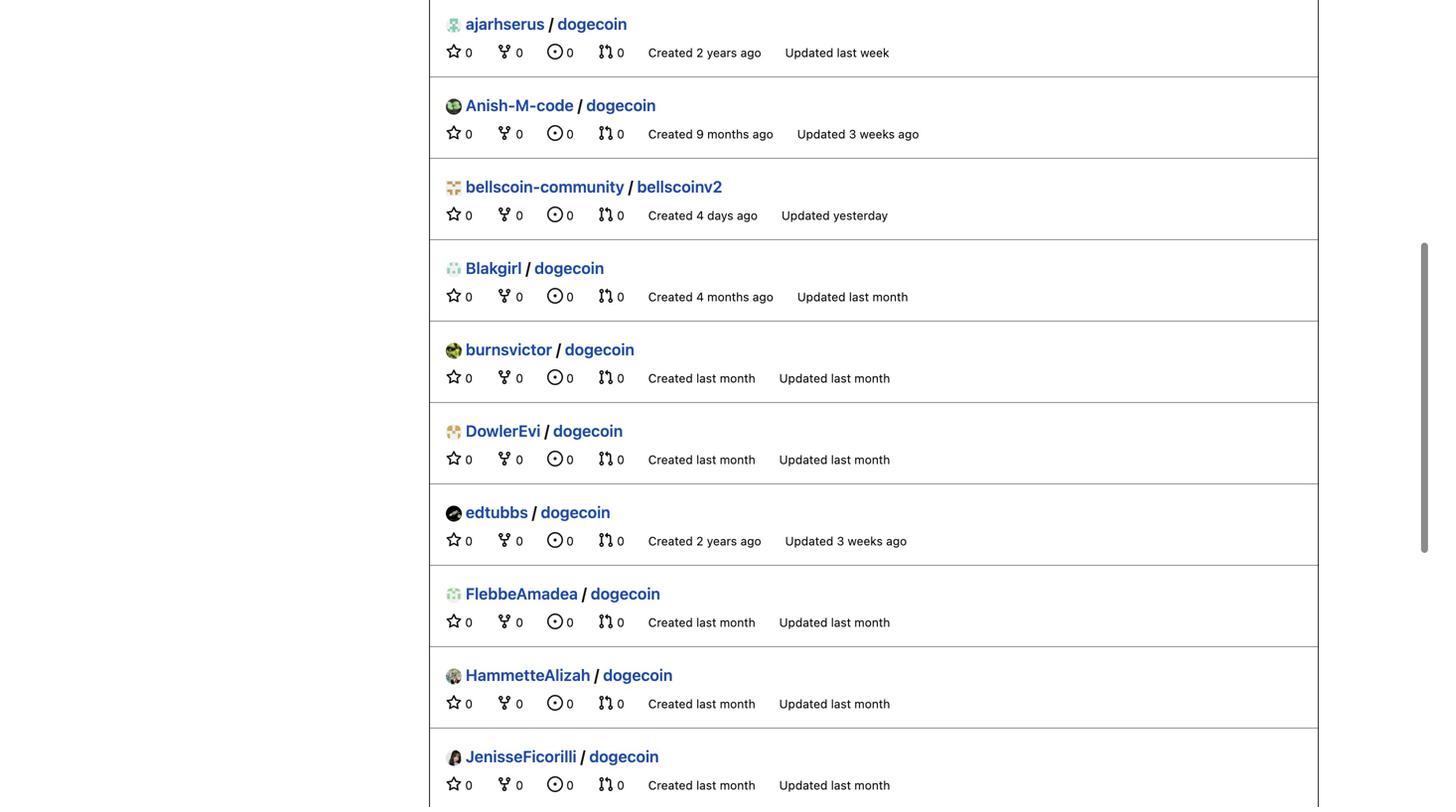 Task type: locate. For each thing, give the bounding box(es) containing it.
years for edtubbs
[[707, 535, 737, 548]]

2 created from the top
[[649, 127, 693, 141]]

repo forked image down edtubbs
[[497, 533, 513, 548]]

issue opened image
[[547, 125, 563, 141], [547, 451, 563, 467], [547, 533, 563, 548], [547, 614, 563, 630]]

dogecoin link
[[558, 14, 627, 33], [587, 96, 656, 115], [535, 259, 604, 278], [565, 340, 635, 359], [553, 422, 623, 441], [541, 503, 611, 522], [591, 585, 661, 604], [603, 666, 673, 685], [590, 748, 659, 767]]

0 vertical spatial weeks
[[860, 127, 895, 141]]

hammettealizah link
[[446, 664, 591, 688]]

4 repo forked image from the top
[[497, 533, 513, 548]]

star image for dowlerevi
[[446, 451, 462, 467]]

/ right the dowlerevi
[[545, 422, 550, 441]]

ago for anish-m-code
[[753, 127, 774, 141]]

2 months from the top
[[708, 290, 750, 304]]

anish-m-code
[[466, 96, 574, 115]]

3 issue opened image from the top
[[547, 288, 563, 304]]

/ right ajarhserus
[[549, 14, 554, 33]]

repo forked image down burnsvictor at the top
[[497, 370, 513, 385]]

issue opened image down burnsvictor at the top
[[547, 370, 563, 385]]

git pull request image for burnsvictor
[[598, 370, 614, 385]]

created 4 days ago
[[649, 209, 758, 223]]

2 created 2 years ago from the top
[[649, 535, 762, 548]]

repo forked image for burnsvictor
[[497, 370, 513, 385]]

1 vertical spatial weeks
[[848, 535, 883, 548]]

4
[[697, 209, 704, 223], [697, 290, 704, 304]]

1 vertical spatial 2
[[697, 535, 704, 548]]

0 horizontal spatial 3
[[837, 535, 845, 548]]

updated 3 weeks ago
[[798, 127, 919, 141], [785, 535, 907, 548]]

created 9 months ago
[[649, 127, 774, 141]]

edtubbs link
[[446, 501, 528, 525]]

star image down @flebbeamadea icon
[[446, 614, 462, 630]]

/ right edtubbs
[[532, 503, 537, 522]]

star image down @ajarhserus icon
[[446, 44, 462, 60]]

/
[[549, 14, 554, 33], [578, 96, 583, 115], [629, 177, 633, 196], [526, 259, 531, 278], [556, 340, 561, 359], [545, 422, 550, 441], [532, 503, 537, 522], [582, 585, 587, 604], [595, 666, 599, 685], [581, 748, 586, 767]]

/ bellscoinv2
[[629, 177, 723, 196]]

0 vertical spatial 4
[[697, 209, 704, 223]]

0
[[462, 46, 473, 60], [513, 46, 523, 60], [563, 46, 574, 60], [614, 46, 625, 60], [462, 127, 473, 141], [513, 127, 523, 141], [563, 127, 574, 141], [614, 127, 625, 141], [462, 209, 473, 223], [513, 209, 523, 223], [563, 209, 574, 223], [614, 209, 625, 223], [462, 290, 473, 304], [513, 290, 523, 304], [563, 290, 574, 304], [614, 290, 625, 304], [462, 372, 473, 385], [513, 372, 523, 385], [563, 372, 574, 385], [614, 372, 625, 385], [462, 453, 473, 467], [513, 453, 523, 467], [563, 453, 574, 467], [614, 453, 625, 467], [462, 535, 473, 548], [513, 535, 523, 548], [563, 535, 574, 548], [614, 535, 625, 548], [462, 616, 473, 630], [513, 616, 523, 630], [563, 616, 574, 630], [614, 616, 625, 630], [462, 697, 473, 711], [513, 697, 523, 711], [563, 697, 574, 711], [614, 697, 625, 711], [462, 779, 473, 793], [513, 779, 523, 793], [563, 779, 574, 793], [614, 779, 625, 793]]

last
[[837, 46, 857, 60], [849, 290, 869, 304], [697, 372, 717, 385], [831, 372, 851, 385], [697, 453, 717, 467], [831, 453, 851, 467], [697, 616, 717, 630], [831, 616, 851, 630], [697, 697, 717, 711], [831, 697, 851, 711], [697, 779, 717, 793], [831, 779, 851, 793]]

5 repo forked image from the top
[[497, 614, 513, 630]]

updated
[[785, 46, 834, 60], [798, 127, 846, 141], [782, 209, 830, 223], [798, 290, 846, 304], [780, 372, 828, 385], [780, 453, 828, 467], [785, 535, 834, 548], [780, 616, 828, 630], [780, 697, 828, 711], [780, 779, 828, 793]]

months down days
[[708, 290, 750, 304]]

1 years from the top
[[707, 46, 737, 60]]

star image
[[446, 44, 462, 60], [446, 207, 462, 223], [446, 288, 462, 304], [446, 533, 462, 548], [446, 614, 462, 630], [446, 695, 462, 711]]

created last month for burnsvictor
[[649, 372, 756, 385]]

created last month for dowlerevi
[[649, 453, 756, 467]]

issue opened image up burnsvictor at the top
[[547, 288, 563, 304]]

5 git pull request image from the top
[[598, 614, 614, 630]]

4 created last month from the top
[[649, 697, 756, 711]]

repo forked image for flebbeamadea
[[497, 614, 513, 630]]

0 vertical spatial git pull request image
[[598, 44, 614, 60]]

/ dogecoin
[[549, 14, 627, 33], [578, 96, 656, 115], [526, 259, 604, 278], [556, 340, 635, 359], [545, 422, 623, 441], [532, 503, 611, 522], [582, 585, 661, 604], [595, 666, 673, 685], [581, 748, 659, 767]]

/ right flebbeamadea
[[582, 585, 587, 604]]

1 created from the top
[[649, 46, 693, 60]]

0 vertical spatial years
[[707, 46, 737, 60]]

updated for anish-m-code
[[798, 127, 846, 141]]

repo forked image for anish-m-code
[[497, 125, 513, 141]]

dowlerevi
[[466, 422, 541, 441]]

dogecoin link for blakgirl
[[535, 259, 604, 278]]

issue opened image down jenisseficorilli
[[547, 777, 563, 793]]

1 issue opened image from the top
[[547, 125, 563, 141]]

created
[[649, 46, 693, 60], [649, 127, 693, 141], [649, 209, 693, 223], [649, 290, 693, 304], [649, 372, 693, 385], [649, 453, 693, 467], [649, 535, 693, 548], [649, 616, 693, 630], [649, 697, 693, 711], [649, 779, 693, 793]]

/ for jenisseficorilli
[[581, 748, 586, 767]]

star image for blakgirl
[[446, 288, 462, 304]]

1 4 from the top
[[697, 209, 704, 223]]

3 repo forked image from the top
[[497, 370, 513, 385]]

updated last month for dowlerevi
[[780, 453, 890, 467]]

2 repo forked image from the top
[[497, 288, 513, 304]]

2 vertical spatial git pull request image
[[598, 451, 614, 467]]

bellscoinv2
[[637, 177, 723, 196]]

star image for burnsvictor
[[446, 370, 462, 385]]

ago
[[741, 46, 762, 60], [753, 127, 774, 141], [899, 127, 919, 141], [737, 209, 758, 223], [753, 290, 774, 304], [741, 535, 762, 548], [886, 535, 907, 548]]

months right 9
[[707, 127, 749, 141]]

/ dogecoin for ajarhserus
[[549, 14, 627, 33]]

3 git pull request image from the top
[[598, 451, 614, 467]]

star image down @bellscoin community image
[[446, 207, 462, 223]]

0 vertical spatial updated 3 weeks ago
[[798, 127, 919, 141]]

star image down @edtubbs image
[[446, 533, 462, 548]]

yesterday
[[834, 209, 888, 223]]

3 star image from the top
[[446, 288, 462, 304]]

star image down @jenisseficorilli icon
[[446, 777, 462, 793]]

2 star image from the top
[[446, 370, 462, 385]]

1 git pull request image from the top
[[598, 125, 614, 141]]

/ for edtubbs
[[532, 503, 537, 522]]

issue opened image up code at the top left of the page
[[547, 44, 563, 60]]

repo forked image for jenisseficorilli
[[497, 777, 513, 793]]

2 created last month from the top
[[649, 453, 756, 467]]

@burnsvictor image
[[446, 343, 462, 359]]

issue opened image for jenisseficorilli
[[547, 777, 563, 793]]

4 star image from the top
[[446, 777, 462, 793]]

10 created from the top
[[649, 779, 693, 793]]

1 vertical spatial months
[[708, 290, 750, 304]]

7 git pull request image from the top
[[598, 777, 614, 793]]

git pull request image
[[598, 125, 614, 141], [598, 207, 614, 223], [598, 370, 614, 385], [598, 533, 614, 548], [598, 614, 614, 630], [598, 695, 614, 711], [598, 777, 614, 793]]

1 vertical spatial created 2 years ago
[[649, 535, 762, 548]]

issue opened image down hammettealizah
[[547, 695, 563, 711]]

2 star image from the top
[[446, 207, 462, 223]]

6 repo forked image from the top
[[497, 695, 513, 711]]

1 repo forked image from the top
[[497, 207, 513, 223]]

/ right community
[[629, 177, 633, 196]]

1 2 from the top
[[697, 46, 704, 60]]

/ right "blakgirl"
[[526, 259, 531, 278]]

repo forked image for hammettealizah
[[497, 695, 513, 711]]

2 issue opened image from the top
[[547, 451, 563, 467]]

2 years from the top
[[707, 535, 737, 548]]

1 git pull request image from the top
[[598, 44, 614, 60]]

dogecoin
[[558, 14, 627, 33], [587, 96, 656, 115], [535, 259, 604, 278], [565, 340, 635, 359], [553, 422, 623, 441], [541, 503, 611, 522], [591, 585, 661, 604], [603, 666, 673, 685], [590, 748, 659, 767]]

0 link
[[446, 44, 473, 60], [497, 44, 523, 60], [547, 44, 574, 60], [598, 44, 625, 60], [446, 125, 473, 141], [497, 125, 523, 141], [547, 125, 574, 141], [598, 125, 625, 141], [446, 207, 473, 223], [497, 207, 523, 223], [547, 207, 574, 223], [598, 207, 625, 223], [446, 288, 473, 304], [497, 288, 523, 304], [547, 288, 574, 304], [598, 288, 625, 304], [446, 370, 473, 385], [497, 370, 523, 385], [547, 370, 574, 385], [598, 370, 625, 385], [446, 451, 473, 467], [497, 451, 523, 467], [547, 451, 574, 467], [598, 451, 625, 467], [446, 533, 473, 548], [497, 533, 523, 548], [547, 533, 574, 548], [598, 533, 625, 548], [446, 614, 473, 630], [497, 614, 523, 630], [547, 614, 574, 630], [598, 614, 625, 630], [446, 695, 473, 711], [497, 695, 523, 711], [547, 695, 574, 711], [598, 695, 625, 711], [446, 777, 473, 793], [497, 777, 523, 793], [547, 777, 574, 793], [598, 777, 625, 793]]

flebbeamadea
[[466, 585, 578, 604]]

/ dogecoin for hammettealizah
[[595, 666, 673, 685]]

6 star image from the top
[[446, 695, 462, 711]]

4 issue opened image from the top
[[547, 370, 563, 385]]

issue opened image down bellscoin-community
[[547, 207, 563, 223]]

repo forked image for edtubbs
[[497, 533, 513, 548]]

repo forked image down ajarhserus
[[497, 44, 513, 60]]

3 git pull request image from the top
[[598, 370, 614, 385]]

months for blakgirl
[[708, 290, 750, 304]]

3 star image from the top
[[446, 451, 462, 467]]

/ dogecoin for blakgirl
[[526, 259, 604, 278]]

2 issue opened image from the top
[[547, 207, 563, 223]]

6 git pull request image from the top
[[598, 695, 614, 711]]

/ right code at the top left of the page
[[578, 96, 583, 115]]

/ right hammettealizah
[[595, 666, 599, 685]]

issue opened image
[[547, 44, 563, 60], [547, 207, 563, 223], [547, 288, 563, 304], [547, 370, 563, 385], [547, 695, 563, 711], [547, 777, 563, 793]]

git pull request image for anish-m-code
[[598, 125, 614, 141]]

updated last week
[[785, 46, 890, 60]]

updated yesterday
[[782, 209, 888, 223]]

7 created from the top
[[649, 535, 693, 548]]

git pull request image for jenisseficorilli
[[598, 777, 614, 793]]

5 created from the top
[[649, 372, 693, 385]]

repo forked image down the dowlerevi
[[497, 451, 513, 467]]

/ for flebbeamadea
[[582, 585, 587, 604]]

2 git pull request image from the top
[[598, 288, 614, 304]]

created for dowlerevi
[[649, 453, 693, 467]]

issue opened image for blakgirl
[[547, 288, 563, 304]]

month
[[873, 290, 909, 304], [720, 372, 756, 385], [855, 372, 890, 385], [720, 453, 756, 467], [855, 453, 890, 467], [720, 616, 756, 630], [855, 616, 890, 630], [720, 697, 756, 711], [855, 697, 890, 711], [720, 779, 756, 793], [855, 779, 890, 793]]

1 created 2 years ago from the top
[[649, 46, 762, 60]]

bellscoinv2 link
[[637, 177, 723, 196]]

4 git pull request image from the top
[[598, 533, 614, 548]]

dogecoin link for jenisseficorilli
[[590, 748, 659, 767]]

issue opened image for bellscoin-community
[[547, 207, 563, 223]]

2 repo forked image from the top
[[497, 125, 513, 141]]

updated last month for hammettealizah
[[780, 697, 890, 711]]

1 vertical spatial 3
[[837, 535, 845, 548]]

8 created from the top
[[649, 616, 693, 630]]

updated for flebbeamadea
[[780, 616, 828, 630]]

/ right burnsvictor at the top
[[556, 340, 561, 359]]

6 created from the top
[[649, 453, 693, 467]]

flebbeamadea link
[[446, 582, 578, 606]]

ago for bellscoin-community
[[737, 209, 758, 223]]

3 created last month from the top
[[649, 616, 756, 630]]

6 issue opened image from the top
[[547, 777, 563, 793]]

dogecoin link for ajarhserus
[[558, 14, 627, 33]]

star image down the @blakgirl icon
[[446, 288, 462, 304]]

days
[[708, 209, 734, 223]]

issue opened image for edtubbs
[[547, 533, 563, 548]]

2 2 from the top
[[697, 535, 704, 548]]

ago for blakgirl
[[753, 290, 774, 304]]

code
[[537, 96, 574, 115]]

1 star image from the top
[[446, 44, 462, 60]]

2 git pull request image from the top
[[598, 207, 614, 223]]

weeks
[[860, 127, 895, 141], [848, 535, 883, 548]]

4 star image from the top
[[446, 533, 462, 548]]

dogecoin for burnsvictor
[[565, 340, 635, 359]]

m-
[[516, 96, 537, 115]]

ajarhserus
[[466, 14, 545, 33]]

jenisseficorilli
[[466, 748, 577, 767]]

dogecoin for ajarhserus
[[558, 14, 627, 33]]

months
[[707, 127, 749, 141], [708, 290, 750, 304]]

/ for anish-m-code
[[578, 96, 583, 115]]

2 4 from the top
[[697, 290, 704, 304]]

repo forked image down flebbeamadea link
[[497, 614, 513, 630]]

star image for hammettealizah
[[446, 695, 462, 711]]

weeks for edtubbs
[[848, 535, 883, 548]]

1 star image from the top
[[446, 125, 462, 141]]

created last month
[[649, 372, 756, 385], [649, 453, 756, 467], [649, 616, 756, 630], [649, 697, 756, 711], [649, 779, 756, 793]]

repo forked image down "blakgirl"
[[497, 288, 513, 304]]

star image down the @hammettealizah image
[[446, 695, 462, 711]]

star image down "@anish m code" image
[[446, 125, 462, 141]]

/ right jenisseficorilli
[[581, 748, 586, 767]]

0 vertical spatial created 2 years ago
[[649, 46, 762, 60]]

@blakgirl image
[[446, 262, 462, 278]]

ajarhserus link
[[446, 12, 545, 36]]

/ for dowlerevi
[[545, 422, 550, 441]]

3 created from the top
[[649, 209, 693, 223]]

/ dogecoin for burnsvictor
[[556, 340, 635, 359]]

created for bellscoin-community
[[649, 209, 693, 223]]

bellscoin-community link
[[446, 175, 625, 199]]

4 repo forked image from the top
[[497, 777, 513, 793]]

4 down created 4 days ago
[[697, 290, 704, 304]]

1 vertical spatial years
[[707, 535, 737, 548]]

bellscoin-community
[[466, 177, 625, 196]]

0 vertical spatial 3
[[849, 127, 857, 141]]

issue opened image for flebbeamadea
[[547, 614, 563, 630]]

3 repo forked image from the top
[[497, 451, 513, 467]]

4 for dogecoin
[[697, 290, 704, 304]]

1 months from the top
[[707, 127, 749, 141]]

2 for ajarhserus
[[697, 46, 704, 60]]

updated for dowlerevi
[[780, 453, 828, 467]]

1 horizontal spatial 3
[[849, 127, 857, 141]]

4 created from the top
[[649, 290, 693, 304]]

0 vertical spatial months
[[707, 127, 749, 141]]

1 created last month from the top
[[649, 372, 756, 385]]

star image
[[446, 125, 462, 141], [446, 370, 462, 385], [446, 451, 462, 467], [446, 777, 462, 793]]

1 issue opened image from the top
[[547, 44, 563, 60]]

1 vertical spatial 4
[[697, 290, 704, 304]]

1 vertical spatial updated 3 weeks ago
[[785, 535, 907, 548]]

repo forked image down hammettealizah link
[[497, 695, 513, 711]]

anish-
[[466, 96, 516, 115]]

created 2 years ago
[[649, 46, 762, 60], [649, 535, 762, 548]]

3
[[849, 127, 857, 141], [837, 535, 845, 548]]

git pull request image
[[598, 44, 614, 60], [598, 288, 614, 304], [598, 451, 614, 467]]

repo forked image
[[497, 44, 513, 60], [497, 125, 513, 141], [497, 370, 513, 385], [497, 777, 513, 793]]

burnsvictor
[[466, 340, 552, 359]]

3 issue opened image from the top
[[547, 533, 563, 548]]

updated last month for jenisseficorilli
[[780, 779, 890, 793]]

0 vertical spatial 2
[[697, 46, 704, 60]]

5 created last month from the top
[[649, 779, 756, 793]]

1 vertical spatial git pull request image
[[598, 288, 614, 304]]

5 star image from the top
[[446, 614, 462, 630]]

@ajarhserus image
[[446, 17, 462, 33]]

years
[[707, 46, 737, 60], [707, 535, 737, 548]]

2
[[697, 46, 704, 60], [697, 535, 704, 548]]

/ for ajarhserus
[[549, 14, 554, 33]]

4 left days
[[697, 209, 704, 223]]

9 created from the top
[[649, 697, 693, 711]]

jenisseficorilli link
[[446, 745, 577, 769]]

star image down @burnsvictor icon
[[446, 370, 462, 385]]

1 repo forked image from the top
[[497, 44, 513, 60]]

5 issue opened image from the top
[[547, 695, 563, 711]]

repo forked image
[[497, 207, 513, 223], [497, 288, 513, 304], [497, 451, 513, 467], [497, 533, 513, 548], [497, 614, 513, 630], [497, 695, 513, 711]]

updated last month
[[798, 290, 909, 304], [780, 372, 890, 385], [780, 453, 890, 467], [780, 616, 890, 630], [780, 697, 890, 711], [780, 779, 890, 793]]

star image down @dowlerevi icon
[[446, 451, 462, 467]]

dogecoin for edtubbs
[[541, 503, 611, 522]]

repo forked image down bellscoin-
[[497, 207, 513, 223]]

updated for bellscoin-community
[[782, 209, 830, 223]]

repo forked image down the anish-m-code link
[[497, 125, 513, 141]]

@bellscoin community image
[[446, 180, 462, 196]]

4 issue opened image from the top
[[547, 614, 563, 630]]

repo forked image down jenisseficorilli link
[[497, 777, 513, 793]]



Task type: vqa. For each thing, say whether or not it's contained in the screenshot.


Task type: describe. For each thing, give the bounding box(es) containing it.
star image for ajarhserus
[[446, 44, 462, 60]]

3 for edtubbs
[[837, 535, 845, 548]]

ago for edtubbs
[[741, 535, 762, 548]]

created last month for hammettealizah
[[649, 697, 756, 711]]

updated for blakgirl
[[798, 290, 846, 304]]

3 for anish-m-code
[[849, 127, 857, 141]]

git pull request image for edtubbs
[[598, 533, 614, 548]]

/ for blakgirl
[[526, 259, 531, 278]]

dowlerevi link
[[446, 419, 541, 443]]

created for hammettealizah
[[649, 697, 693, 711]]

/ dogecoin for jenisseficorilli
[[581, 748, 659, 767]]

updated for jenisseficorilli
[[780, 779, 828, 793]]

updated 3 weeks ago for edtubbs
[[785, 535, 907, 548]]

dogecoin for jenisseficorilli
[[590, 748, 659, 767]]

git pull request image for blakgirl
[[598, 288, 614, 304]]

repo forked image for bellscoin-community
[[497, 207, 513, 223]]

/ dogecoin for flebbeamadea
[[582, 585, 661, 604]]

dogecoin link for hammettealizah
[[603, 666, 673, 685]]

blakgirl link
[[446, 256, 522, 280]]

created 4 months ago
[[649, 290, 774, 304]]

updated last month for blakgirl
[[798, 290, 909, 304]]

git pull request image for ajarhserus
[[598, 44, 614, 60]]

@jenisseficorilli image
[[446, 751, 462, 767]]

dogecoin link for dowlerevi
[[553, 422, 623, 441]]

/ dogecoin for edtubbs
[[532, 503, 611, 522]]

months for anish-m-code
[[707, 127, 749, 141]]

issue opened image for anish-m-code
[[547, 125, 563, 141]]

/ for bellscoin-community
[[629, 177, 633, 196]]

ago for ajarhserus
[[741, 46, 762, 60]]

git pull request image for hammettealizah
[[598, 695, 614, 711]]

issue opened image for hammettealizah
[[547, 695, 563, 711]]

/ for hammettealizah
[[595, 666, 599, 685]]

repo forked image for ajarhserus
[[497, 44, 513, 60]]

dogecoin link for flebbeamadea
[[591, 585, 661, 604]]

repo forked image for dowlerevi
[[497, 451, 513, 467]]

created for flebbeamadea
[[649, 616, 693, 630]]

updated for hammettealizah
[[780, 697, 828, 711]]

issue opened image for ajarhserus
[[547, 44, 563, 60]]

9
[[697, 127, 704, 141]]

updated for ajarhserus
[[785, 46, 834, 60]]

/ dogecoin for anish-m-code
[[578, 96, 656, 115]]

burnsvictor link
[[446, 338, 552, 362]]

updated for edtubbs
[[785, 535, 834, 548]]

repo forked image for blakgirl
[[497, 288, 513, 304]]

star image for anish-m-code
[[446, 125, 462, 141]]

created for edtubbs
[[649, 535, 693, 548]]

star image for flebbeamadea
[[446, 614, 462, 630]]

issue opened image for dowlerevi
[[547, 451, 563, 467]]

created for jenisseficorilli
[[649, 779, 693, 793]]

updated last month for flebbeamadea
[[780, 616, 890, 630]]

@flebbeamadea image
[[446, 588, 462, 604]]

star image for edtubbs
[[446, 533, 462, 548]]

4 for bellscoinv2
[[697, 209, 704, 223]]

created last month for flebbeamadea
[[649, 616, 756, 630]]

dogecoin for blakgirl
[[535, 259, 604, 278]]

created for anish-m-code
[[649, 127, 693, 141]]

hammettealizah
[[466, 666, 591, 685]]

bellscoin-
[[466, 177, 540, 196]]

blakgirl
[[466, 259, 522, 278]]

@anish m code image
[[446, 99, 462, 115]]

created for ajarhserus
[[649, 46, 693, 60]]

created 2 years ago for edtubbs
[[649, 535, 762, 548]]

dogecoin link for edtubbs
[[541, 503, 611, 522]]

created for blakgirl
[[649, 290, 693, 304]]

issue opened image for burnsvictor
[[547, 370, 563, 385]]

dogecoin for anish-m-code
[[587, 96, 656, 115]]

git pull request image for flebbeamadea
[[598, 614, 614, 630]]

community
[[540, 177, 625, 196]]

/ for burnsvictor
[[556, 340, 561, 359]]

years for ajarhserus
[[707, 46, 737, 60]]

created 2 years ago for ajarhserus
[[649, 46, 762, 60]]

weeks for anish-m-code
[[860, 127, 895, 141]]

dogecoin link for burnsvictor
[[565, 340, 635, 359]]

@edtubbs image
[[446, 506, 462, 522]]

created for burnsvictor
[[649, 372, 693, 385]]

2 for edtubbs
[[697, 535, 704, 548]]

created last month for jenisseficorilli
[[649, 779, 756, 793]]

dogecoin for dowlerevi
[[553, 422, 623, 441]]

edtubbs
[[466, 503, 528, 522]]

week
[[861, 46, 890, 60]]

@hammettealizah image
[[446, 669, 462, 685]]

updated 3 weeks ago for anish-m-code
[[798, 127, 919, 141]]

git pull request image for dowlerevi
[[598, 451, 614, 467]]

dogecoin link for anish-m-code
[[587, 96, 656, 115]]

@dowlerevi image
[[446, 425, 462, 441]]

anish-m-code link
[[446, 93, 574, 117]]

updated last month for burnsvictor
[[780, 372, 890, 385]]



